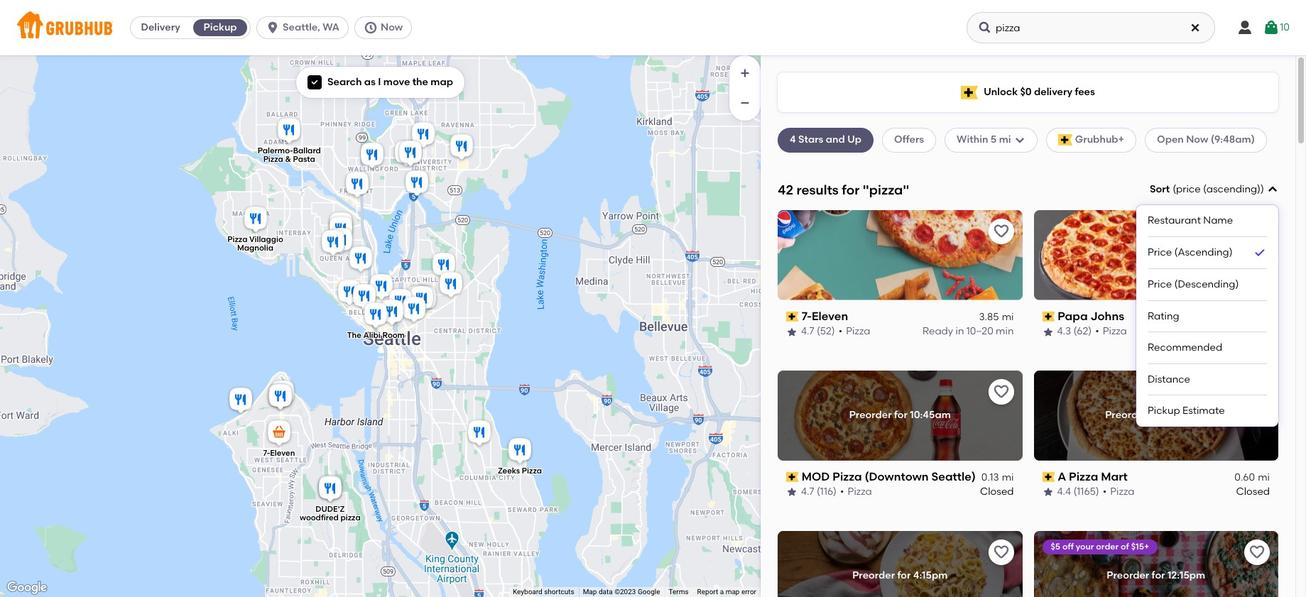 Task type: locate. For each thing, give the bounding box(es) containing it.
papa johns logo image
[[1034, 210, 1279, 300]]

mi right 0.13
[[1002, 472, 1014, 484]]

woodfired
[[299, 513, 338, 523]]

map right the on the left of page
[[431, 76, 453, 88]]

minus icon image
[[738, 96, 752, 110]]

4:15pm
[[913, 570, 948, 582]]

google
[[638, 588, 660, 596]]

1 vertical spatial grubhub plus flag logo image
[[1058, 135, 1073, 146]]

0 vertical spatial 4.7
[[801, 326, 814, 338]]

1 horizontal spatial 10:45am
[[1166, 409, 1207, 421]]

subscription pass image for papa johns
[[1042, 312, 1055, 322]]

0 horizontal spatial 7-
[[263, 449, 270, 458]]

0 vertical spatial zeeks pizza image
[[326, 214, 355, 245]]

0 vertical spatial map
[[431, 76, 453, 88]]

• down mart
[[1103, 486, 1107, 498]]

pickup for pickup estimate
[[1148, 405, 1180, 417]]

seattle pizza and bar image
[[335, 277, 363, 309]]

2 min from the left
[[1252, 326, 1270, 338]]

tutta bella (wallingford) image
[[358, 140, 386, 172]]

for right results
[[842, 182, 860, 198]]

1 horizontal spatial 7-
[[802, 310, 812, 323]]

save this restaurant image
[[993, 223, 1010, 240], [1249, 223, 1266, 240], [993, 544, 1010, 561], [1249, 544, 1266, 561]]

(62)
[[1074, 326, 1092, 338]]

1 vertical spatial zeeks pizza image
[[505, 436, 534, 467]]

pizza
[[340, 513, 360, 523]]

1 vertical spatial eleven
[[270, 449, 295, 458]]

mi right 0.60
[[1258, 472, 1270, 484]]

1 vertical spatial 4.7
[[801, 486, 814, 498]]

downtown romio's pizza and pasta image
[[386, 287, 415, 318]]

estimate
[[1183, 405, 1225, 417]]

svg image
[[1263, 19, 1280, 36], [310, 78, 319, 87], [1267, 184, 1279, 195]]

map right 'a'
[[726, 588, 740, 596]]

in for (52)
[[956, 326, 964, 338]]

(ascending)
[[1203, 183, 1261, 195]]

©2023
[[615, 588, 636, 596]]

pudge bros. pizza image
[[392, 138, 420, 169]]

ready in 10–20 min
[[923, 326, 1014, 338], [1179, 326, 1270, 338]]

grubhub plus flag logo image
[[961, 86, 978, 99], [1058, 135, 1073, 146]]

save this restaurant image for mod pizza (downtown seattle)
[[993, 383, 1010, 400]]

seattle, wa button
[[257, 16, 354, 39]]

Search for food, convenience, alcohol... search field
[[967, 12, 1215, 43]]

1 horizontal spatial eleven
[[812, 310, 848, 323]]

0 horizontal spatial min
[[996, 326, 1014, 338]]

for
[[842, 182, 860, 198], [894, 409, 908, 421], [1150, 409, 1164, 421], [898, 570, 911, 582], [1152, 570, 1165, 582]]

1 horizontal spatial closed
[[1236, 486, 1270, 498]]

10:45am for mart
[[1166, 409, 1207, 421]]

subscription pass image inside papa johns "link"
[[1042, 312, 1055, 322]]

2 4.7 from the top
[[801, 486, 814, 498]]

1 closed from the left
[[980, 486, 1014, 498]]

as
[[364, 76, 376, 88]]

within
[[957, 134, 988, 146]]

1 horizontal spatial preorder for 10:45am
[[1105, 409, 1207, 421]]

mi right 5
[[999, 134, 1011, 146]]

0 horizontal spatial save this restaurant image
[[993, 383, 1010, 400]]

1 vertical spatial 7-eleven
[[263, 449, 295, 458]]

• for 7-eleven
[[839, 326, 843, 338]]

pizza left &
[[263, 154, 283, 164]]

1 horizontal spatial 10–20
[[1223, 326, 1250, 338]]

(downtown
[[865, 470, 929, 484]]

off
[[1063, 542, 1074, 552]]

1 4.7 from the top
[[801, 326, 814, 338]]

none field containing sort
[[1137, 183, 1279, 427]]

1 vertical spatial pickup
[[1148, 405, 1180, 417]]

0 horizontal spatial in
[[956, 326, 964, 338]]

now
[[381, 21, 403, 33], [1186, 134, 1209, 146]]

room
[[382, 331, 405, 340]]

mart
[[1101, 470, 1128, 484]]

move
[[383, 76, 410, 88]]

the alibi room image
[[361, 300, 390, 331]]

subscription pass image
[[786, 472, 799, 482], [1042, 472, 1055, 482]]

ready in 10–20 min for (62)
[[1179, 326, 1270, 338]]

2 price from the top
[[1148, 278, 1172, 290]]

mad pizza image
[[400, 294, 428, 326]]

10–20 down 3.85
[[967, 326, 994, 338]]

• pizza
[[839, 326, 871, 338], [1095, 326, 1127, 338], [840, 486, 872, 498], [1103, 486, 1135, 498]]

eleven up (52)
[[812, 310, 848, 323]]

ballard
[[293, 146, 321, 155]]

zeeks pizza image
[[326, 214, 355, 245], [505, 436, 534, 467]]

ready
[[923, 326, 953, 338], [1179, 326, 1210, 338]]

dude'z woodfired pizza image
[[316, 474, 344, 505]]

preorder down of
[[1107, 570, 1150, 582]]

eleven inside "map" region
[[270, 449, 295, 458]]

1 horizontal spatial map
[[726, 588, 740, 596]]

2 ready from the left
[[1179, 326, 1210, 338]]

preorder for 10:45am for mart
[[1105, 409, 1207, 421]]

• pizza right (52)
[[839, 326, 871, 338]]

2 save this restaurant image from the left
[[1249, 383, 1266, 400]]

mod
[[802, 470, 830, 484]]

now right open
[[1186, 134, 1209, 146]]

0 horizontal spatial 10:45am
[[910, 409, 951, 421]]

1 horizontal spatial ready in 10–20 min
[[1179, 326, 1270, 338]]

1 in from the left
[[956, 326, 964, 338]]

0 horizontal spatial 10–20
[[967, 326, 994, 338]]

fitchi house image
[[396, 138, 424, 169]]

preorder for 12:15pm
[[1107, 570, 1206, 582]]

a
[[1058, 470, 1066, 484]]

big mario's pizza capitol hill image
[[406, 283, 434, 314]]

pickup inside button
[[204, 21, 237, 33]]

2 10:45am from the left
[[1166, 409, 1207, 421]]

johns
[[1091, 310, 1125, 323]]

pickup estimate
[[1148, 405, 1225, 417]]

save this restaurant image
[[993, 383, 1010, 400], [1249, 383, 1266, 400]]

42 results for "pizza"
[[778, 182, 910, 198]]

pizza left 'villaggio'
[[227, 235, 247, 244]]

1 vertical spatial svg image
[[310, 78, 319, 87]]

1 horizontal spatial pickup
[[1148, 405, 1180, 417]]

1 10–20 from the left
[[967, 326, 994, 338]]

palermo-ballard pizza & pasta
[[257, 146, 321, 164]]

for down the proceed
[[1152, 570, 1165, 582]]

star icon image left 4.3
[[1042, 326, 1054, 338]]

pickup button
[[190, 16, 250, 39]]

open now (9:48am)
[[1157, 134, 1255, 146]]

1 price from the top
[[1148, 247, 1172, 259]]

mi for a pizza mart
[[1258, 472, 1270, 484]]

1 horizontal spatial in
[[1212, 326, 1220, 338]]

preorder for 10:45am down distance
[[1105, 409, 1207, 421]]

subscription pass image for 7-eleven
[[786, 312, 799, 322]]

ready for 4.7 (52)
[[923, 326, 953, 338]]

1 vertical spatial price
[[1148, 278, 1172, 290]]

plus icon image
[[738, 66, 752, 80]]

star icon image for a pizza mart
[[1042, 487, 1054, 498]]

7-eleven
[[802, 310, 848, 323], [263, 449, 295, 458]]

christos on alki image
[[226, 385, 255, 417]]

list box
[[1148, 206, 1267, 427]]

papa johns image
[[437, 270, 465, 301]]

distance
[[1148, 373, 1191, 386]]

save this restaurant button
[[988, 219, 1014, 244], [1245, 219, 1270, 244], [988, 379, 1014, 405], [1245, 379, 1270, 405], [988, 540, 1014, 565], [1245, 540, 1270, 565]]

mod pizza (downtown seattle) image
[[378, 297, 406, 329]]

0 vertical spatial price
[[1148, 247, 1172, 259]]

• right (52)
[[839, 326, 843, 338]]

price down restaurant
[[1148, 247, 1172, 259]]

0.13 mi
[[982, 472, 1014, 484]]

now inside 'button'
[[381, 21, 403, 33]]

0 horizontal spatial grubhub plus flag logo image
[[961, 86, 978, 99]]

closed for mod pizza (downtown seattle)
[[980, 486, 1014, 498]]

the
[[412, 76, 428, 88]]

price for price (ascending)
[[1148, 247, 1172, 259]]

0 horizontal spatial now
[[381, 21, 403, 33]]

closed down 0.60 mi
[[1236, 486, 1270, 498]]

0 horizontal spatial 7-eleven
[[263, 449, 295, 458]]

1 horizontal spatial 7-eleven
[[802, 310, 848, 323]]

mi right 3.85
[[1002, 311, 1014, 323]]

1 ready from the left
[[923, 326, 953, 338]]

0 horizontal spatial closed
[[980, 486, 1014, 498]]

• pizza down mart
[[1103, 486, 1135, 498]]

7-
[[802, 310, 812, 323], [263, 449, 270, 458]]

0 horizontal spatial pickup
[[204, 21, 237, 33]]

0 horizontal spatial eleven
[[270, 449, 295, 458]]

pickup right delivery button at the left
[[204, 21, 237, 33]]

map
[[431, 76, 453, 88], [726, 588, 740, 596]]

1 horizontal spatial min
[[1252, 326, 1270, 338]]

1 subscription pass image from the left
[[786, 312, 799, 322]]

0 horizontal spatial ready in 10–20 min
[[923, 326, 1014, 338]]

pizza
[[263, 154, 283, 164], [227, 235, 247, 244], [846, 326, 871, 338], [1103, 326, 1127, 338], [522, 466, 542, 475], [833, 470, 862, 484], [1069, 470, 1099, 484], [848, 486, 872, 498], [1110, 486, 1135, 498]]

4.7
[[801, 326, 814, 338], [801, 486, 814, 498]]

• pizza for 7-eleven
[[839, 326, 871, 338]]

closed down 0.13 mi
[[980, 486, 1014, 498]]

zeeks pizza
[[498, 466, 542, 475]]

data
[[599, 588, 613, 596]]

7- down luciano's pizza & pasta image
[[263, 449, 270, 458]]

0 vertical spatial svg image
[[1263, 19, 1280, 36]]

(1165)
[[1074, 486, 1099, 498]]

7-eleven up (52)
[[802, 310, 848, 323]]

1 horizontal spatial zeeks pizza image
[[505, 436, 534, 467]]

subscription pass image left "a"
[[1042, 472, 1055, 482]]

pickup down distance
[[1148, 405, 1180, 417]]

(ascending)
[[1175, 247, 1233, 259]]

price for price (descending)
[[1148, 278, 1172, 290]]

7- up 4.7 (52)
[[802, 310, 812, 323]]

1 vertical spatial 7-
[[263, 449, 270, 458]]

price up rating
[[1148, 278, 1172, 290]]

grubhub plus flag logo image left unlock
[[961, 86, 978, 99]]

0 horizontal spatial preorder for 10:45am
[[849, 409, 951, 421]]

7-eleven down luciano's pizza & pasta image
[[263, 449, 295, 458]]

eleven
[[812, 310, 848, 323], [270, 449, 295, 458]]

• pizza right "(116)"
[[840, 486, 872, 498]]

10:45am for (downtown
[[910, 409, 951, 421]]

2 closed from the left
[[1236, 486, 1270, 498]]

7-eleven inside "map" region
[[263, 449, 295, 458]]

ready in 10–20 min down 3.85
[[923, 326, 1014, 338]]

proceed to checkout button
[[1092, 539, 1283, 565]]

0 vertical spatial grubhub plus flag logo image
[[961, 86, 978, 99]]

svg image inside 10 button
[[1263, 19, 1280, 36]]

subscription pass image
[[786, 312, 799, 322], [1042, 312, 1055, 322]]

2 ready in 10–20 min from the left
[[1179, 326, 1270, 338]]

pizza villaggio magnolia image
[[241, 204, 270, 235]]

$5 off your order of $15+
[[1051, 542, 1149, 552]]

0 horizontal spatial subscription pass image
[[786, 312, 799, 322]]

price inside option
[[1148, 247, 1172, 259]]

• for mod pizza (downtown seattle)
[[840, 486, 844, 498]]

order
[[1096, 542, 1119, 552]]

pizza right 'zeeks'
[[522, 466, 542, 475]]

star icon image left 4.4
[[1042, 487, 1054, 498]]

zeeks pizza image down ian's pizza icon
[[326, 214, 355, 245]]

1 10:45am from the left
[[910, 409, 951, 421]]

None field
[[1137, 183, 1279, 427]]

10–20 down (descending)
[[1223, 326, 1250, 338]]

1 horizontal spatial subscription pass image
[[1042, 312, 1055, 322]]

0 vertical spatial pickup
[[204, 21, 237, 33]]

2 preorder for 10:45am from the left
[[1105, 409, 1207, 421]]

• right "(116)"
[[840, 486, 844, 498]]

restaurant name
[[1148, 215, 1233, 227]]

a pizza mart
[[1058, 470, 1128, 484]]

0 vertical spatial now
[[381, 21, 403, 33]]

10:45am down distance
[[1166, 409, 1207, 421]]

for left the '4:15pm'
[[898, 570, 911, 582]]

of
[[1121, 542, 1129, 552]]

price (ascending)
[[1148, 247, 1233, 259]]

2 subscription pass image from the left
[[1042, 312, 1055, 322]]

grubhub+
[[1075, 134, 1125, 146]]

via tribunali image
[[319, 228, 347, 259]]

villaggio
[[249, 235, 283, 244]]

unlock
[[984, 86, 1018, 98]]

check icon image
[[1253, 246, 1267, 260]]

• right (62)
[[1095, 326, 1099, 338]]

1 min from the left
[[996, 326, 1014, 338]]

1 horizontal spatial subscription pass image
[[1042, 472, 1055, 482]]

1 preorder for 10:45am from the left
[[849, 409, 951, 421]]

price
[[1148, 247, 1172, 259], [1148, 278, 1172, 290]]

eleven down soprano antico icon at bottom left
[[270, 449, 295, 458]]

pickup inside list box
[[1148, 405, 1180, 417]]

in
[[956, 326, 964, 338], [1212, 326, 1220, 338]]

save this restaurant button for (1165)
[[1245, 379, 1270, 405]]

1 horizontal spatial grubhub plus flag logo image
[[1058, 135, 1073, 146]]

grubhub plus flag logo image left grubhub+
[[1058, 135, 1073, 146]]

4.7 for mod
[[801, 486, 814, 498]]

castello pizza and pasta image
[[465, 418, 493, 449]]

1 horizontal spatial ready
[[1179, 326, 1210, 338]]

pizza inside pizza villaggio magnolia
[[227, 235, 247, 244]]

pizza down johns
[[1103, 326, 1127, 338]]

min
[[996, 326, 1014, 338], [1252, 326, 1270, 338]]

ready in 10–20 min for (52)
[[923, 326, 1014, 338]]

preorder for 10:45am up (downtown
[[849, 409, 951, 421]]

42
[[778, 182, 793, 198]]

0 horizontal spatial ready
[[923, 326, 953, 338]]

svg image inside seattle, wa button
[[266, 21, 280, 35]]

checkout
[[1192, 545, 1239, 558]]

subscription pass image left the mod at the right bottom
[[786, 472, 799, 482]]

2 subscription pass image from the left
[[1042, 472, 1055, 482]]

palermo-ballard pizza & pasta image
[[275, 115, 303, 147]]

7- inside "map" region
[[263, 449, 270, 458]]

10–20 for (52)
[[967, 326, 994, 338]]

delivery
[[1034, 86, 1073, 98]]

4.7 left (52)
[[801, 326, 814, 338]]

1 vertical spatial now
[[1186, 134, 1209, 146]]

star icon image
[[786, 326, 798, 338], [1042, 326, 1054, 338], [786, 487, 798, 498], [1042, 487, 1054, 498]]

• pizza down johns
[[1095, 326, 1127, 338]]

•
[[839, 326, 843, 338], [1095, 326, 1099, 338], [840, 486, 844, 498], [1103, 486, 1107, 498]]

4.7 down the mod at the right bottom
[[801, 486, 814, 498]]

zeeks pizza image right castello pizza and pasta icon
[[505, 436, 534, 467]]

10:45am up seattle)
[[910, 409, 951, 421]]

2 in from the left
[[1212, 326, 1220, 338]]

star icon image left 4.7 (116)
[[786, 487, 798, 498]]

0 horizontal spatial subscription pass image
[[786, 472, 799, 482]]

ready in 10–20 min up recommended
[[1179, 326, 1270, 338]]

1 ready in 10–20 min from the left
[[923, 326, 1014, 338]]

terms
[[669, 588, 689, 596]]

2 10–20 from the left
[[1223, 326, 1250, 338]]

now up search as i move the map
[[381, 21, 403, 33]]

5
[[991, 134, 997, 146]]

star icon image left 4.7 (52)
[[786, 326, 798, 338]]

1 horizontal spatial save this restaurant image
[[1249, 383, 1266, 400]]

1 subscription pass image from the left
[[786, 472, 799, 482]]

1 save this restaurant image from the left
[[993, 383, 1010, 400]]

svg image
[[1237, 19, 1254, 36], [266, 21, 280, 35], [364, 21, 378, 35], [978, 21, 992, 35], [1190, 22, 1201, 33], [1014, 135, 1025, 146]]

0 horizontal spatial map
[[431, 76, 453, 88]]

svg image inside now 'button'
[[364, 21, 378, 35]]

soprano antico image
[[266, 382, 294, 413]]



Task type: describe. For each thing, give the bounding box(es) containing it.
pizza villaggio magnolia
[[227, 235, 283, 252]]

7 eleven image
[[265, 418, 293, 449]]

(116)
[[817, 486, 837, 498]]

google image
[[4, 579, 50, 597]]

4.7 for 7-
[[801, 326, 814, 338]]

name
[[1204, 215, 1233, 227]]

0.13
[[982, 472, 999, 484]]

error
[[742, 588, 757, 596]]

save this restaurant button for (52)
[[988, 219, 1014, 244]]

pizzeria 22 image
[[268, 378, 297, 410]]

4 stars and up
[[790, 134, 862, 146]]

domani pizzeria & restaurant image
[[326, 226, 355, 257]]

mi for 7-eleven
[[1002, 311, 1014, 323]]

0 vertical spatial 7-
[[802, 310, 812, 323]]

proceed to checkout
[[1136, 545, 1239, 558]]

dude'z woodfired pizza
[[299, 505, 360, 523]]

seattle, wa
[[283, 21, 340, 33]]

pizza up "(116)"
[[833, 470, 862, 484]]

open
[[1157, 134, 1184, 146]]

wa
[[323, 21, 340, 33]]

$0
[[1020, 86, 1032, 98]]

rating
[[1148, 310, 1180, 322]]

now button
[[354, 16, 418, 39]]

preorder up mod pizza (downtown seattle)
[[849, 409, 892, 421]]

search as i move the map
[[327, 76, 453, 88]]

(descending)
[[1175, 278, 1239, 290]]

save this restaurant button for (116)
[[988, 379, 1014, 405]]

7-eleven logo image
[[778, 210, 1023, 300]]

mod pizza (downtown seattle)
[[802, 470, 976, 484]]

price
[[1176, 183, 1201, 195]]

subscription pass image for mod pizza (downtown seattle)
[[786, 472, 799, 482]]

shortcuts
[[544, 588, 574, 596]]

i
[[378, 76, 381, 88]]

save this restaurant image for a pizza mart
[[1249, 383, 1266, 400]]

pizza right (52)
[[846, 326, 871, 338]]

&
[[285, 154, 291, 164]]

the
[[347, 331, 361, 340]]

dude'z
[[315, 505, 344, 514]]

romano pizza & pasta image
[[316, 473, 344, 505]]

map
[[583, 588, 597, 596]]

search
[[327, 76, 362, 88]]

• pizza for mod pizza (downtown seattle)
[[840, 486, 872, 498]]

delivery button
[[131, 16, 190, 39]]

seattle)
[[932, 470, 976, 484]]

pi vegan pizzeria image
[[409, 120, 437, 151]]

luciano's pizza & pasta image
[[265, 382, 294, 413]]

4.7 (52)
[[801, 326, 835, 338]]

4.4 (1165)
[[1057, 486, 1099, 498]]

big mario's pizza queen anne image
[[346, 244, 375, 275]]

report a map error link
[[697, 588, 757, 596]]

pizza inside palermo-ballard pizza & pasta
[[263, 154, 283, 164]]

subscription pass image for a pizza mart
[[1042, 472, 1055, 482]]

price (ascending) option
[[1148, 237, 1267, 269]]

keyboard shortcuts
[[513, 588, 574, 596]]

to
[[1179, 545, 1189, 558]]

the alibi room
[[347, 331, 405, 340]]

preorder left the '4:15pm'
[[853, 570, 895, 582]]

1 horizontal spatial now
[[1186, 134, 1209, 146]]

svg image for 10
[[1263, 19, 1280, 36]]

alibi
[[363, 331, 380, 340]]

a
[[720, 588, 724, 596]]

keyboard
[[513, 588, 543, 596]]

preorder down distance
[[1105, 409, 1148, 421]]

papa johns
[[1058, 310, 1125, 323]]

and
[[826, 134, 845, 146]]

report
[[697, 588, 718, 596]]

(9:48am)
[[1211, 134, 1255, 146]]

pizza up (1165)
[[1069, 470, 1099, 484]]

restaurant
[[1148, 215, 1201, 227]]

preorder for 4:15pm
[[853, 570, 948, 582]]

10
[[1280, 21, 1290, 33]]

palermo-
[[257, 146, 293, 155]]

seattle,
[[283, 21, 320, 33]]

• for a pizza mart
[[1103, 486, 1107, 498]]

a pizza mart image
[[407, 284, 436, 315]]

4.3 (62)
[[1057, 326, 1092, 338]]

0 vertical spatial eleven
[[812, 310, 848, 323]]

ian's pizza image
[[343, 169, 371, 201]]

pizza down mod pizza (downtown seattle)
[[848, 486, 872, 498]]

closed for a pizza mart
[[1236, 486, 1270, 498]]

main navigation navigation
[[0, 0, 1306, 55]]

unlock $0 delivery fees
[[984, 86, 1095, 98]]

elliott bay pizza image
[[326, 210, 355, 241]]

2 vertical spatial svg image
[[1267, 184, 1279, 195]]

4.4
[[1057, 486, 1071, 498]]

0 vertical spatial 7-eleven
[[802, 310, 848, 323]]

johnny mo's pizzeria image
[[402, 168, 431, 199]]

1 vertical spatial map
[[726, 588, 740, 596]]

your
[[1076, 542, 1094, 552]]

grubhub plus flag logo image for grubhub+
[[1058, 135, 1073, 146]]

10–20 for (62)
[[1223, 326, 1250, 338]]

svg image for search as i move the map
[[310, 78, 319, 87]]

pizza down mart
[[1110, 486, 1135, 498]]

papa johns link
[[1042, 309, 1270, 325]]

3.85
[[979, 311, 999, 323]]

(
[[1173, 183, 1176, 195]]

0.60
[[1235, 472, 1255, 484]]

0 horizontal spatial zeeks pizza image
[[326, 214, 355, 245]]

delivery
[[141, 21, 180, 33]]

star icon image for 7-eleven
[[786, 326, 798, 338]]

stars
[[798, 134, 824, 146]]

zeeks
[[498, 466, 520, 475]]

results
[[797, 182, 839, 198]]

$5
[[1051, 542, 1061, 552]]

• pizza for a pizza mart
[[1103, 486, 1135, 498]]

pickup for pickup
[[204, 21, 237, 33]]

keyboard shortcuts button
[[513, 588, 574, 597]]

map data ©2023 google
[[583, 588, 660, 596]]

zeeks pizza capitol hill image
[[429, 250, 458, 282]]

plum bistro image
[[410, 284, 439, 315]]

ready for 4.3 (62)
[[1179, 326, 1210, 338]]

report a map error
[[697, 588, 757, 596]]

0.60 mi
[[1235, 472, 1270, 484]]

(52)
[[817, 326, 835, 338]]

tutta bella neapolitan pizzeria image
[[367, 272, 395, 303]]

for up (downtown
[[894, 409, 908, 421]]

min for 4.3 (62)
[[1252, 326, 1270, 338]]

within 5 mi
[[957, 134, 1011, 146]]

for down distance
[[1150, 409, 1164, 421]]

in for (62)
[[1212, 326, 1220, 338]]

price (descending)
[[1148, 278, 1239, 290]]

via tribunali image
[[404, 283, 432, 314]]

star icon image for mod pizza (downtown seattle)
[[786, 487, 798, 498]]

recommended
[[1148, 342, 1223, 354]]

grubhub plus flag logo image for unlock $0 delivery fees
[[961, 86, 978, 99]]

4
[[790, 134, 796, 146]]

4.3
[[1057, 326, 1071, 338]]

preorder for 10:45am for (downtown
[[849, 409, 951, 421]]

save this restaurant button for (62)
[[1245, 219, 1270, 244]]

mi for mod pizza (downtown seattle)
[[1002, 472, 1014, 484]]

"pizza"
[[863, 182, 910, 198]]

rocco's image
[[350, 282, 378, 313]]

list box containing restaurant name
[[1148, 206, 1267, 427]]

terms link
[[669, 588, 689, 596]]

)
[[1261, 183, 1264, 195]]

offers
[[894, 134, 924, 146]]

fees
[[1075, 86, 1095, 98]]

min for 4.7 (52)
[[996, 326, 1014, 338]]

elemental pizza image
[[447, 132, 476, 163]]

map region
[[0, 0, 915, 597]]



Task type: vqa. For each thing, say whether or not it's contained in the screenshot.
right Cracked
no



